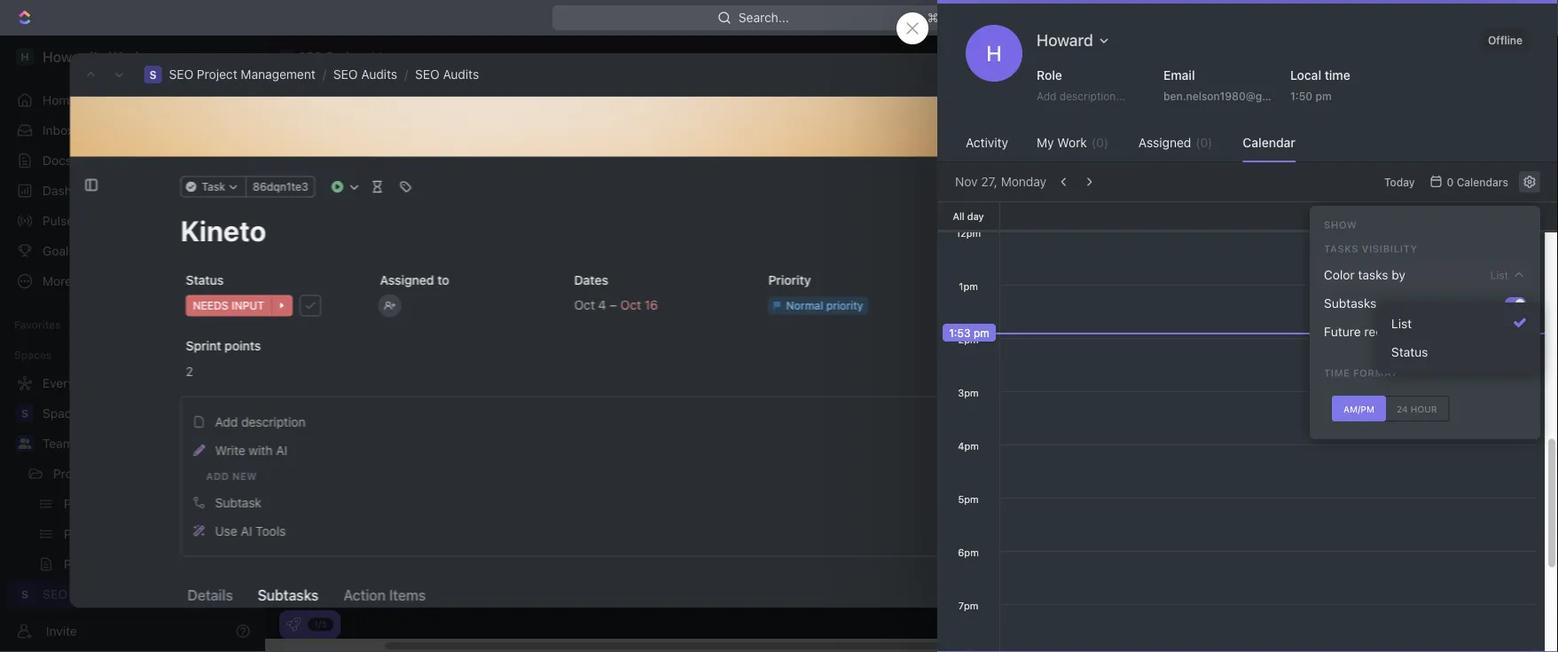 Task type: vqa. For each thing, say whether or not it's contained in the screenshot.
Enter password password field
no



Task type: locate. For each thing, give the bounding box(es) containing it.
0 horizontal spatial assigned
[[380, 272, 434, 287]]

tasks up the edit task name text field
[[581, 165, 615, 179]]

description...
[[1060, 90, 1126, 102]]

2 horizontal spatial tasks
[[1514, 322, 1541, 335]]

0 vertical spatial seo project management link
[[169, 67, 316, 82]]

management inside sidebar navigation
[[116, 587, 192, 601]]

team space
[[43, 436, 113, 451]]

my work
[[1037, 135, 1087, 150]]

by right sort
[[1326, 322, 1338, 334]]

2 vertical spatial by
[[1326, 322, 1338, 334]]

overview
[[331, 165, 386, 179]]

seo project management link
[[169, 67, 316, 82], [43, 580, 245, 609]]

0 vertical spatial seo project management
[[308, 106, 601, 135]]

1 seo audits link from the left
[[333, 67, 397, 82]]

oct 16
[[1501, 357, 1531, 369]]

activity
[[1084, 114, 1146, 135], [966, 135, 1009, 150]]

ai inside button
[[276, 443, 287, 457]]

recurring
[[1365, 324, 1417, 339]]

nov left 7 on the right of page
[[1504, 593, 1523, 605]]

action
[[343, 587, 385, 604]]

tree
[[7, 369, 248, 652]]

details
[[187, 587, 233, 604]]

by right 15
[[1392, 267, 1406, 282]]

pulse link
[[7, 207, 248, 235]]

1 vertical spatial new
[[1356, 593, 1376, 605]]

2 vertical spatial seo project management, , element
[[16, 585, 34, 603]]

input
[[1147, 283, 1173, 296]]

tasks right recurring
[[1420, 324, 1450, 339]]

created
[[1162, 68, 1202, 81]]

1 vertical spatial nov
[[1504, 593, 1523, 605]]

s inside s seo project management
[[284, 51, 290, 62]]

overdue down 15 mins
[[1386, 283, 1432, 297]]

25
[[1519, 425, 1531, 436]]

add new
[[206, 471, 257, 482]]

page down am/pm
[[1370, 424, 1394, 437]]

1 horizontal spatial seo project management
[[308, 106, 601, 135]]

local
[[1291, 68, 1322, 82]]

tree inside sidebar navigation
[[7, 369, 248, 652]]

reply button
[[1371, 428, 1414, 449]]

list button
[[1385, 310, 1534, 338]]

0 vertical spatial seo project management, , element
[[280, 50, 295, 64]]

tasks for color
[[1359, 267, 1389, 282]]

0 vertical spatial home
[[43, 93, 77, 107]]

4 mins
[[1377, 360, 1410, 373]]

0 vertical spatial list
[[1491, 269, 1509, 281]]

1 horizontal spatial activity
[[1084, 114, 1146, 135]]

1 you from the top
[[1099, 169, 1117, 182]]

local time 1:50 pm
[[1291, 68, 1351, 102]]

1 vertical spatial by
[[1392, 267, 1406, 282]]

automations button
[[1426, 43, 1518, 70]]

0 horizontal spatial by
[[1207, 169, 1219, 182]]

oct left the 25
[[1499, 425, 1516, 436]]

update all checklists
[[1088, 390, 1207, 405]]

0 horizontal spatial tasks
[[1359, 267, 1389, 282]]

subtasks up future
[[1324, 296, 1377, 310]]

use
[[215, 523, 237, 538]]

ai right 'with'
[[276, 443, 287, 457]]

1 vertical spatial ai
[[240, 523, 252, 538]]

1 horizontal spatial ai
[[276, 443, 287, 457]]

0 vertical spatial page
[[1365, 390, 1390, 403]]

s
[[284, 51, 290, 62], [149, 68, 157, 81], [21, 588, 28, 601]]

page up am/pm
[[1365, 390, 1390, 403]]

1 horizontal spatial seo project management, , element
[[144, 66, 162, 83]]

seo inside sidebar navigation
[[43, 587, 67, 601]]

0 vertical spatial you
[[1099, 169, 1117, 182]]

2 horizontal spatial by
[[1392, 267, 1406, 282]]

all
[[1133, 390, 1146, 405]]

client review to
[[1238, 269, 1321, 282]]

page for home page
[[1365, 390, 1390, 403]]

home inside home link
[[43, 93, 77, 107]]

0 horizontal spatial audits
[[361, 67, 397, 82]]

seo audits link
[[333, 67, 397, 82], [415, 67, 479, 82]]

add inside role add description...
[[1037, 90, 1057, 102]]

0 horizontal spatial seo project management
[[43, 587, 192, 601]]

19
[[1371, 169, 1382, 182], [1371, 212, 1382, 224]]

new button
[[1407, 4, 1469, 32]]

2 horizontal spatial s
[[284, 51, 290, 62]]

19 up tasks visibility on the right top of the page
[[1371, 212, 1382, 224]]

add left meta
[[1333, 593, 1353, 605]]

1 vertical spatial assigned
[[380, 272, 434, 287]]

you for you set priority to
[[1099, 241, 1117, 253]]

new up subtask
[[232, 471, 257, 482]]

/
[[323, 67, 326, 82], [404, 67, 408, 82]]

1 horizontal spatial subtasks button
[[1317, 289, 1505, 318]]

you set priority to
[[1099, 241, 1191, 253]]

1 vertical spatial 19
[[1371, 212, 1382, 224]]

0 horizontal spatial home
[[43, 93, 77, 107]]

activity left the my
[[966, 135, 1009, 150]]

0 horizontal spatial ai
[[240, 523, 252, 538]]

1 horizontal spatial home
[[1333, 390, 1363, 403]]

0 vertical spatial ai
[[276, 443, 287, 457]]

assigned for assigned to
[[380, 272, 434, 287]]

1 vertical spatial subtasks button
[[250, 579, 325, 611]]

reply
[[1378, 432, 1406, 444]]

mins right 15
[[1385, 269, 1409, 282]]

task sidebar content section
[[1062, 97, 1435, 608]]

onboarding checklist button image
[[287, 617, 301, 632]]

add down write
[[206, 471, 229, 482]]

0 vertical spatial overdue
[[528, 165, 578, 179]]

0 horizontal spatial /
[[323, 67, 326, 82]]

color
[[1324, 267, 1355, 282]]

mins right 12
[[1385, 312, 1409, 324]]

home for home
[[43, 93, 77, 107]]

favorites button
[[7, 314, 68, 335]]

0 horizontal spatial seo audits link
[[333, 67, 397, 82]]

checklists
[[1149, 390, 1207, 405]]

team
[[43, 436, 73, 451]]

12 mins
[[1371, 312, 1409, 324]]

add up write
[[215, 414, 238, 429]]

1 horizontal spatial tasks
[[1420, 324, 1450, 339]]

1 vertical spatial home
[[1333, 390, 1363, 403]]

overdue up the edit task name text field
[[528, 165, 578, 179]]

all
[[953, 210, 965, 222]]

tasks right 52
[[1514, 322, 1541, 335]]

pencil image
[[193, 444, 205, 456]]

1 horizontal spatial overdue
[[1386, 283, 1432, 297]]

0 horizontal spatial overdue
[[528, 165, 578, 179]]

home for home page
[[1333, 390, 1363, 403]]

2 you from the top
[[1099, 241, 1117, 253]]

seo project management link inside tree
[[43, 580, 245, 609]]

1 vertical spatial seo project management link
[[43, 580, 245, 609]]

home up am/pm
[[1333, 390, 1363, 403]]

normal
[[1207, 241, 1246, 253]]

assigned for assigned
[[1139, 135, 1192, 150]]

0 horizontal spatial status
[[185, 272, 223, 287]]

oct left 31
[[1501, 492, 1518, 504]]

overdue for overdue tasks
[[528, 165, 578, 179]]

buzzmarket
[[1333, 492, 1392, 504]]

share
[[1273, 67, 1307, 82]]

add for add new meta descriptions
[[1333, 593, 1353, 605]]

19 left today
[[1371, 169, 1382, 182]]

on
[[1205, 68, 1217, 81]]

unscheduled
[[1302, 283, 1373, 297]]

0 horizontal spatial new
[[232, 471, 257, 482]]

add inside button
[[215, 414, 238, 429]]

subtasks up onboarding checklist button icon
[[257, 587, 318, 604]]

1 vertical spatial you
[[1099, 241, 1117, 253]]

activity down description...
[[1084, 114, 1146, 135]]

overview link
[[327, 160, 386, 185]]

1 vertical spatial status
[[1392, 345, 1429, 359]]

1 vertical spatial s
[[149, 68, 157, 81]]

19 mins up visibility
[[1371, 212, 1409, 224]]

subtasks
[[1324, 296, 1377, 310], [257, 587, 318, 604]]

sort
[[1302, 322, 1323, 334]]

status inside button
[[1392, 345, 1429, 359]]

1 horizontal spatial list
[[1491, 269, 1509, 281]]

overdue tasks
[[528, 165, 615, 179]]

0 vertical spatial subtasks button
[[1317, 289, 1505, 318]]

dashboards link
[[7, 177, 248, 205]]

0 vertical spatial subtasks
[[1324, 296, 1377, 310]]

you left set on the right of the page
[[1099, 241, 1117, 253]]

2 / from the left
[[404, 67, 408, 82]]

0 horizontal spatial nov
[[1220, 68, 1240, 81]]

1 horizontal spatial seo audits link
[[415, 67, 479, 82]]

0 horizontal spatial to
[[437, 272, 449, 287]]

created on nov 27
[[1162, 68, 1255, 81]]

oct left 16
[[1501, 357, 1517, 369]]

project
[[326, 49, 368, 64], [197, 67, 237, 82], [362, 106, 442, 135], [71, 587, 112, 601]]

0 vertical spatial 19 mins
[[1371, 169, 1409, 182]]

0 vertical spatial assigned
[[1139, 135, 1192, 150]]

86dqn1te3 button
[[245, 176, 315, 197]]

day
[[968, 210, 984, 222]]

role
[[1037, 68, 1063, 82]]

1pm
[[959, 280, 978, 292]]

seo project management up "invite"
[[43, 587, 192, 601]]

2 horizontal spatial seo project management, , element
[[280, 50, 295, 64]]

you up don't
[[1099, 169, 1117, 182]]

19 mins right (you
[[1371, 169, 1409, 182]]

1:50
[[1291, 90, 1313, 102]]

details button
[[180, 579, 240, 611]]

assigned
[[1139, 135, 1192, 150], [380, 272, 434, 287]]

tasks for 52
[[1514, 322, 1541, 335]]

home up the inbox
[[43, 93, 77, 107]]

0 horizontal spatial list
[[1392, 316, 1412, 331]]

items
[[389, 587, 425, 604]]

inbox
[[43, 123, 74, 137]]

subtasks button up recurring
[[1317, 289, 1505, 318]]

s seo project management
[[284, 49, 448, 64]]

1 horizontal spatial new
[[1356, 593, 1376, 605]]

list right 12
[[1392, 316, 1412, 331]]

created this task by copying
[[1117, 169, 1265, 182]]

1 horizontal spatial status
[[1392, 345, 1429, 359]]

projects
[[53, 466, 100, 481]]

0 vertical spatial new
[[232, 471, 257, 482]]

list
[[1491, 269, 1509, 281], [1392, 316, 1412, 331]]

oct for kineto
[[1501, 357, 1517, 369]]

0 horizontal spatial seo project management, , element
[[16, 585, 34, 603]]

add for add description
[[215, 414, 238, 429]]

kineto
[[1333, 357, 1365, 369]]

0 horizontal spatial s
[[21, 588, 28, 601]]

1 vertical spatial seo project management, , element
[[144, 66, 162, 83]]

1 vertical spatial 19 mins
[[1371, 212, 1409, 224]]

status up 4 mins
[[1392, 345, 1429, 359]]

add down role
[[1037, 90, 1057, 102]]

new for add new meta descriptions
[[1356, 593, 1376, 605]]

52
[[1498, 322, 1511, 335]]

1 vertical spatial seo project management
[[43, 587, 192, 601]]

0 vertical spatial 19
[[1371, 169, 1382, 182]]

new left meta
[[1356, 593, 1376, 605]]

1 horizontal spatial audits
[[443, 67, 479, 82]]

seo project management, , element
[[280, 50, 295, 64], [144, 66, 162, 83], [16, 585, 34, 603]]

you for you
[[1099, 169, 1117, 182]]

ai right the use
[[240, 523, 252, 538]]

0 vertical spatial s
[[284, 51, 290, 62]]

subtasks button up onboarding checklist button icon
[[250, 579, 325, 611]]

seo project management up urgent tasks
[[308, 106, 601, 135]]

2 seo audits link from the left
[[415, 67, 479, 82]]

hour
[[1411, 404, 1438, 414]]

1 vertical spatial page
[[1370, 424, 1394, 437]]

space
[[77, 436, 113, 451]]

add
[[1037, 90, 1057, 102], [215, 414, 238, 429], [206, 471, 229, 482], [1333, 593, 1353, 605]]

1 vertical spatial subtasks
[[257, 587, 318, 604]]

1 vertical spatial oct
[[1499, 425, 1516, 436]]

1 horizontal spatial /
[[404, 67, 408, 82]]

status up sprint
[[185, 272, 223, 287]]

projects link
[[53, 460, 199, 488]]

1 19 mins from the top
[[1371, 169, 1409, 182]]

add for add new
[[206, 471, 229, 482]]

tasks
[[1359, 267, 1389, 282], [1514, 322, 1541, 335], [1420, 324, 1450, 339]]

1 vertical spatial overdue
[[1386, 283, 1432, 297]]

nov left the 27
[[1220, 68, 1240, 81]]

0 vertical spatial by
[[1207, 169, 1219, 182]]

seo project management link for seo project management, , element to the middle
[[169, 67, 316, 82]]

needs input
[[1109, 283, 1173, 296]]

1 / from the left
[[323, 67, 326, 82]]

2 vertical spatial s
[[21, 588, 28, 601]]

sprint
[[185, 338, 221, 353]]

pm
[[1316, 90, 1332, 102]]

mins up visibility
[[1385, 212, 1409, 224]]

0 vertical spatial oct
[[1501, 357, 1517, 369]]

ai
[[276, 443, 287, 457], [240, 523, 252, 538]]

1 19 from the top
[[1371, 169, 1382, 182]]

1 vertical spatial list
[[1392, 316, 1412, 331]]

hide
[[1518, 250, 1541, 262]]

by right task on the right top of page
[[1207, 169, 1219, 182]]

have
[[1129, 184, 1154, 196]]

list up 52
[[1491, 269, 1509, 281]]

tree containing team space
[[7, 369, 248, 652]]

tasks down tasks visibility on the right top of the page
[[1359, 267, 1389, 282]]

1 audits from the left
[[361, 67, 397, 82]]

12pm
[[956, 227, 981, 239]]

search button
[[1252, 160, 1321, 185]]

0 vertical spatial status
[[185, 272, 223, 287]]

1 horizontal spatial assigned
[[1139, 135, 1192, 150]]



Task type: describe. For each thing, give the bounding box(es) containing it.
goals
[[43, 244, 75, 258]]

mins right 4
[[1386, 360, 1410, 373]]

with
[[248, 443, 272, 457]]

86dqn1te3
[[252, 181, 308, 193]]

project inside sidebar navigation
[[71, 587, 112, 601]]

add description
[[215, 414, 305, 429]]

action items button
[[336, 579, 433, 611]]

don't
[[1099, 184, 1126, 196]]

priority
[[768, 272, 811, 287]]

new
[[1432, 10, 1458, 25]]

color tasks by
[[1324, 267, 1406, 282]]

2 19 from the top
[[1371, 212, 1382, 224]]

customize button
[[1385, 160, 1475, 185]]

Edit task name text field
[[180, 213, 943, 247]]

overdue tasks link
[[525, 160, 615, 185]]

needs
[[1112, 283, 1144, 296]]

1 horizontal spatial nov
[[1504, 593, 1523, 605]]

by inside task sidebar content section
[[1207, 169, 1219, 182]]

today
[[1385, 176, 1415, 188]]

0 vertical spatial nov
[[1220, 68, 1240, 81]]

docs
[[43, 153, 72, 168]]

2 horizontal spatial to
[[1311, 269, 1321, 282]]

2 19 mins from the top
[[1371, 212, 1409, 224]]

#32xmwqh (you don't have access)
[[1099, 169, 1345, 196]]

all day
[[953, 210, 984, 222]]

6pm
[[958, 546, 979, 558]]

timeline link
[[644, 160, 697, 185]]

future recurring tasks button
[[1317, 318, 1505, 346]]

priority
[[1139, 241, 1175, 253]]

seo project management link for seo project management, , element within tree
[[43, 580, 245, 609]]

oct 31
[[1501, 492, 1531, 504]]

0 horizontal spatial subtasks button
[[250, 579, 325, 611]]

use ai tools
[[215, 523, 285, 538]]

user group image
[[18, 438, 31, 449]]

customize
[[1408, 165, 1470, 179]]

email
[[1164, 68, 1195, 82]]

description
[[241, 414, 305, 429]]

1
[[1112, 432, 1117, 444]]

home page
[[1333, 390, 1390, 403]]

mins right (you
[[1385, 169, 1409, 182]]

tools
[[255, 523, 285, 538]]

7
[[1525, 593, 1531, 605]]

new for add new
[[232, 471, 257, 482]]

list inside "list" button
[[1392, 316, 1412, 331]]

urgent tasks
[[419, 165, 495, 179]]

1 horizontal spatial s
[[149, 68, 157, 81]]

action items
[[343, 587, 425, 604]]

2 audits from the left
[[443, 67, 479, 82]]

format
[[1354, 367, 1398, 379]]

sprint points
[[185, 338, 261, 353]]

12
[[1371, 312, 1382, 324]]

spaces
[[14, 349, 52, 361]]

write
[[215, 443, 245, 457]]

search
[[1275, 165, 1316, 179]]

visibility
[[1362, 243, 1418, 255]]

31
[[1520, 492, 1531, 504]]

dashboards
[[43, 183, 111, 198]]

24 hour
[[1397, 404, 1438, 414]]

add description button
[[186, 408, 937, 436]]

s inside navigation
[[21, 588, 28, 601]]

0 horizontal spatial subtasks
[[257, 587, 318, 604]]

page for career page
[[1370, 424, 1394, 437]]

seo project management, , element inside tree
[[16, 585, 34, 603]]

1/5
[[314, 619, 327, 629]]

inbox link
[[7, 116, 248, 145]]

invite
[[46, 624, 77, 638]]

⌘k
[[928, 10, 947, 25]]

tasks inside button
[[1420, 324, 1450, 339]]

descriptions
[[1407, 593, 1468, 605]]

1 horizontal spatial by
[[1326, 322, 1338, 334]]

status button
[[1385, 338, 1534, 366]]

0 horizontal spatial activity
[[966, 135, 1009, 150]]

client
[[1240, 269, 1270, 282]]

27
[[1243, 68, 1255, 81]]

am/pm
[[1344, 404, 1375, 414]]

show
[[1324, 219, 1358, 231]]

time
[[1324, 367, 1351, 379]]

future
[[1324, 324, 1361, 339]]

4pm
[[958, 440, 979, 452]]

assigned to
[[380, 272, 449, 287]]

set
[[1120, 241, 1136, 253]]

update
[[1088, 390, 1130, 405]]

2 vertical spatial oct
[[1501, 492, 1518, 504]]

ai inside button
[[240, 523, 252, 538]]

write with ai
[[215, 443, 287, 457]]

nov 7
[[1504, 593, 1531, 605]]

tasks down show
[[1324, 243, 1359, 255]]

onboarding checklist button element
[[287, 617, 301, 632]]

team space link
[[43, 429, 245, 458]]

1 horizontal spatial to
[[1178, 241, 1188, 253]]

my
[[1037, 135, 1054, 150]]

tasks right urgent
[[462, 165, 495, 179]]

sidebar navigation
[[0, 35, 265, 652]]

activity inside task sidebar content section
[[1084, 114, 1146, 135]]

ben.nelson1980@gmail.com
[[1164, 90, 1309, 102]]

points
[[224, 338, 261, 353]]

overdue for overdue
[[1386, 283, 1432, 297]]

use ai tools button
[[186, 517, 937, 545]]

2pm
[[958, 334, 979, 345]]

1 horizontal spatial subtasks
[[1324, 296, 1377, 310]]

offline
[[1489, 34, 1523, 46]]

h
[[987, 41, 1002, 66]]

career
[[1333, 424, 1367, 437]]

oct for career page
[[1499, 425, 1516, 436]]

email ben.nelson1980@gmail.com
[[1164, 68, 1309, 102]]

access)
[[1157, 184, 1197, 196]]

seo project management / seo audits / seo audits
[[169, 67, 479, 82]]

seo project management inside sidebar navigation
[[43, 587, 192, 601]]

review
[[1273, 269, 1308, 282]]

career page
[[1333, 424, 1394, 437]]

tasks up color
[[1302, 246, 1342, 265]]



